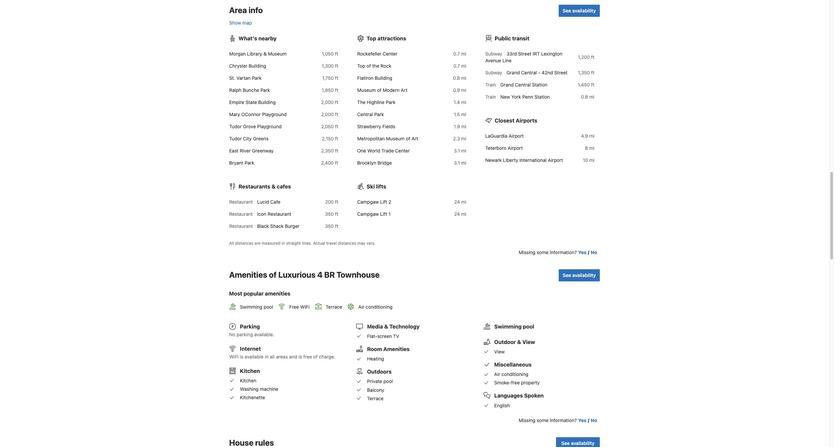 Task type: vqa. For each thing, say whether or not it's contained in the screenshot.


Task type: describe. For each thing, give the bounding box(es) containing it.
grand central - 42nd street
[[507, 70, 568, 76]]

4.9 mi
[[581, 133, 594, 139]]

top for top attractions
[[367, 35, 376, 42]]

1 vertical spatial 0.8
[[581, 94, 588, 100]]

1 vertical spatial station
[[534, 94, 550, 100]]

1 vertical spatial swimming pool
[[494, 324, 534, 330]]

machine
[[260, 387, 278, 392]]

may
[[357, 241, 365, 246]]

0 horizontal spatial air
[[358, 304, 364, 310]]

park for the highline park
[[386, 99, 395, 105]]

10
[[583, 157, 588, 163]]

tudor for tudor city greens
[[229, 136, 242, 142]]

200
[[325, 199, 334, 205]]

areas
[[276, 354, 288, 360]]

0 horizontal spatial in
[[265, 354, 269, 360]]

york
[[511, 94, 521, 100]]

1 horizontal spatial in
[[282, 241, 285, 246]]

ft right 2,350
[[335, 148, 338, 154]]

luxurious
[[278, 270, 316, 280]]

tv
[[393, 334, 399, 339]]

trade
[[381, 148, 394, 154]]

ft right 1,350
[[591, 70, 594, 76]]

0 vertical spatial wifi
[[300, 304, 310, 310]]

art for metropolitan museum of art
[[412, 136, 418, 142]]

amenities
[[265, 291, 290, 297]]

1.5
[[454, 112, 460, 117]]

room amenities
[[367, 346, 410, 352]]

library
[[247, 51, 262, 57]]

1,300 ft
[[322, 63, 338, 69]]

campgaw for campgaw lift 1
[[357, 211, 379, 217]]

1 horizontal spatial 0.8 mi
[[581, 94, 594, 100]]

see availability for area info
[[563, 8, 596, 14]]

2 vertical spatial see availability button
[[556, 438, 600, 448]]

amenities of luxurious 4 br townhouse
[[229, 270, 380, 280]]

yes for first the 'no' button
[[578, 250, 586, 256]]

mi for campgaw lift 2
[[461, 199, 466, 205]]

0.7 for rockefeller center
[[453, 51, 460, 57]]

no parking available.
[[229, 332, 274, 338]]

missing for 2nd the 'no' button
[[519, 418, 535, 424]]

-
[[538, 70, 540, 76]]

& right library
[[263, 51, 267, 57]]

2,350
[[321, 148, 334, 154]]

2,400
[[321, 160, 334, 166]]

2 vertical spatial availability
[[571, 441, 594, 446]]

central park
[[357, 112, 384, 117]]

0 vertical spatial amenities
[[229, 270, 267, 280]]

2 vertical spatial museum
[[386, 136, 405, 142]]

brooklyn
[[357, 160, 376, 166]]

avenue
[[485, 58, 501, 63]]

flatiron building
[[357, 75, 392, 81]]

greenway
[[252, 148, 274, 154]]

all distances are measured in straight lines. actual travel distances may vary.
[[229, 241, 375, 246]]

popular
[[244, 291, 264, 297]]

state
[[246, 99, 257, 105]]

0.9 mi
[[453, 87, 466, 93]]

42nd
[[542, 70, 553, 76]]

350 ft for black shack burger
[[325, 224, 338, 229]]

ft right '2,050'
[[335, 124, 338, 129]]

street inside 33rd street irt lexington avenue line
[[518, 51, 531, 57]]

br
[[324, 270, 335, 280]]

mi for teterboro airport
[[589, 145, 594, 151]]

campgaw lift 1
[[357, 211, 391, 217]]

1 vertical spatial wifi
[[229, 354, 239, 360]]

mi for flatiron building
[[461, 75, 466, 81]]

1 vertical spatial amenities
[[383, 346, 410, 352]]

& for media
[[384, 324, 388, 330]]

2 vertical spatial building
[[258, 99, 276, 105]]

laguardia
[[485, 133, 507, 139]]

tudor for tudor grove playground
[[229, 124, 242, 129]]

top attractions
[[367, 35, 406, 42]]

0 vertical spatial no
[[591, 250, 597, 256]]

24 for campgaw lift 1
[[454, 211, 460, 217]]

area
[[229, 5, 247, 15]]

campgaw for campgaw lift 2
[[357, 199, 379, 205]]

3.1 for brooklyn bridge
[[454, 160, 460, 166]]

350 for icon restaurant
[[325, 211, 334, 217]]

2 vertical spatial see availability
[[561, 441, 594, 446]]

ft right 200
[[335, 199, 338, 205]]

new york penn station
[[500, 94, 550, 100]]

2.3
[[453, 136, 460, 142]]

1,350 ft
[[578, 70, 594, 76]]

lift for 2
[[380, 199, 387, 205]]

lifts
[[376, 184, 386, 190]]

350 ft for icon restaurant
[[325, 211, 338, 217]]

outdoor & view
[[494, 339, 535, 345]]

8 mi
[[585, 145, 594, 151]]

tudor city greens
[[229, 136, 269, 142]]

pool for balcony
[[383, 379, 393, 385]]

building for flatiron building
[[375, 75, 392, 81]]

playground for mary oconnor playground
[[262, 112, 287, 117]]

world
[[367, 148, 380, 154]]

1 distances from the left
[[235, 241, 253, 246]]

/ for first the 'no' button
[[588, 250, 589, 256]]

2 vertical spatial airport
[[548, 157, 563, 163]]

show map link
[[229, 20, 252, 26]]

teterboro
[[485, 145, 506, 151]]

1 horizontal spatial swimming
[[494, 324, 522, 330]]

mi for central park
[[461, 112, 466, 117]]

1 vertical spatial center
[[395, 148, 410, 154]]

1 vertical spatial no
[[229, 332, 235, 338]]

actual
[[313, 241, 325, 246]]

mi for brooklyn bridge
[[461, 160, 466, 166]]

icon restaurant
[[257, 211, 291, 217]]

st. vartan park
[[229, 75, 262, 81]]

1 vertical spatial free
[[511, 380, 520, 386]]

languages spoken
[[494, 393, 544, 399]]

washing machine
[[240, 387, 278, 392]]

1
[[388, 211, 391, 217]]

media & technology
[[367, 324, 420, 330]]

0.7 for top of the rock
[[453, 63, 460, 69]]

1 no button from the top
[[591, 249, 597, 256]]

0.7 mi for rockefeller center
[[453, 51, 466, 57]]

of for amenities of luxurious 4 br townhouse
[[269, 270, 277, 280]]

bryant park
[[229, 160, 254, 166]]

park for st. vartan park
[[252, 75, 262, 81]]

0 horizontal spatial conditioning
[[366, 304, 392, 310]]

1,450 ft
[[578, 82, 594, 88]]

teterboro airport
[[485, 145, 523, 151]]

0.9
[[453, 87, 460, 93]]

mi for campgaw lift 1
[[461, 211, 466, 217]]

most popular amenities
[[229, 291, 290, 297]]

public transit
[[495, 35, 529, 42]]

subway for grand central - 42nd street
[[485, 70, 502, 76]]

chrysler building
[[229, 63, 266, 69]]

chrysler
[[229, 63, 247, 69]]

free
[[289, 304, 299, 310]]

terrace for free wifi
[[326, 304, 342, 310]]

bridge
[[378, 160, 392, 166]]

ft right 2,150
[[335, 136, 338, 142]]

grand for grand central - 42nd street
[[507, 70, 520, 76]]

airports
[[516, 118, 537, 124]]

all
[[270, 354, 275, 360]]

nearby
[[258, 35, 277, 42]]

ft right 1,850
[[335, 87, 338, 93]]

airport for teterboro airport
[[508, 145, 523, 151]]

international
[[519, 157, 547, 163]]

highline
[[367, 99, 385, 105]]

smoke-
[[494, 380, 511, 386]]

1 is from the left
[[240, 354, 243, 360]]

rock
[[381, 63, 391, 69]]

restaurants & cafes
[[239, 184, 291, 190]]

2 vertical spatial central
[[357, 112, 373, 117]]

grove
[[243, 124, 256, 129]]

top for top of the rock
[[357, 63, 365, 69]]

0 horizontal spatial swimming
[[240, 304, 262, 310]]

1,350
[[578, 70, 590, 76]]

ft right 1,750
[[335, 75, 338, 81]]

mi for top of the rock
[[461, 63, 466, 69]]

1 horizontal spatial air conditioning
[[494, 372, 528, 377]]

mi for the highline park
[[461, 99, 466, 105]]

33rd
[[507, 51, 517, 57]]

yes for 2nd the 'no' button
[[578, 418, 586, 424]]

outdoors
[[367, 369, 392, 375]]

3.1 mi for one world trade center
[[454, 148, 466, 154]]

2,050
[[321, 124, 334, 129]]

the
[[372, 63, 379, 69]]

of for museum of modern art
[[377, 87, 381, 93]]

3.1 mi for brooklyn bridge
[[454, 160, 466, 166]]

vartan
[[236, 75, 251, 81]]

kitchenette
[[240, 395, 265, 401]]

tudor grove playground
[[229, 124, 282, 129]]

mi for strawberry fields
[[461, 124, 466, 129]]

townhouse
[[337, 270, 380, 280]]

park down the highline park
[[374, 112, 384, 117]]

vary.
[[366, 241, 375, 246]]

0 vertical spatial center
[[383, 51, 397, 57]]

airport for laguardia airport
[[509, 133, 524, 139]]

terrace for balcony
[[367, 396, 384, 402]]

st.
[[229, 75, 235, 81]]

park down east river greenway on the left top of page
[[245, 160, 254, 166]]

train for grand central station
[[485, 82, 496, 88]]

ft right "1,300" on the left
[[335, 63, 338, 69]]

0 horizontal spatial air conditioning
[[358, 304, 392, 310]]

mary oconnor playground
[[229, 112, 287, 117]]

rockefeller center
[[357, 51, 397, 57]]

playground for tudor grove playground
[[257, 124, 282, 129]]

1.9
[[454, 124, 460, 129]]

available
[[245, 354, 264, 360]]



Task type: locate. For each thing, give the bounding box(es) containing it.
1 vertical spatial 2,000 ft
[[321, 112, 338, 117]]

0 vertical spatial 3.1 mi
[[454, 148, 466, 154]]

0 vertical spatial free
[[303, 354, 312, 360]]

1 horizontal spatial air
[[494, 372, 500, 377]]

central up new york penn station
[[515, 82, 531, 88]]

0.8 up 0.9
[[453, 75, 460, 81]]

river
[[240, 148, 251, 154]]

1,850 ft
[[322, 87, 338, 93]]

lift for 1
[[380, 211, 387, 217]]

0 vertical spatial lift
[[380, 199, 387, 205]]

0 vertical spatial 0.8 mi
[[453, 75, 466, 81]]

1 24 from the top
[[454, 199, 460, 205]]

350 down 200
[[325, 211, 334, 217]]

1 vertical spatial museum
[[357, 87, 376, 93]]

0 vertical spatial building
[[249, 63, 266, 69]]

ft right "1,200" at the right top of page
[[591, 54, 594, 60]]

ralph bunche park
[[229, 87, 270, 93]]

2,000 ft for playground
[[321, 112, 338, 117]]

availability
[[572, 8, 596, 14], [572, 273, 596, 278], [571, 441, 594, 446]]

mi for rockefeller center
[[461, 51, 466, 57]]

building for chrysler building
[[249, 63, 266, 69]]

missing for first the 'no' button
[[519, 250, 535, 256]]

top up flatiron
[[357, 63, 365, 69]]

availability for area info
[[572, 8, 596, 14]]

mi for one world trade center
[[461, 148, 466, 154]]

24 for campgaw lift 2
[[454, 199, 460, 205]]

subway up avenue
[[485, 51, 502, 57]]

0 horizontal spatial 0.8
[[453, 75, 460, 81]]

2 3.1 from the top
[[454, 160, 460, 166]]

2
[[388, 199, 391, 205]]

playground up tudor grove playground
[[262, 112, 287, 117]]

1,300
[[322, 63, 334, 69]]

park for ralph bunche park
[[260, 87, 270, 93]]

1 vertical spatial see availability button
[[559, 270, 600, 282]]

view down the outdoor
[[494, 349, 505, 355]]

1 vertical spatial no button
[[591, 417, 597, 424]]

0 horizontal spatial view
[[494, 349, 505, 355]]

1,450
[[578, 82, 590, 88]]

center up rock
[[383, 51, 397, 57]]

/ for 2nd the 'no' button
[[588, 418, 589, 424]]

0 vertical spatial see availability
[[563, 8, 596, 14]]

4
[[317, 270, 323, 280]]

air down townhouse
[[358, 304, 364, 310]]

amenities
[[229, 270, 267, 280], [383, 346, 410, 352]]

private
[[367, 379, 382, 385]]

park
[[252, 75, 262, 81], [260, 87, 270, 93], [386, 99, 395, 105], [374, 112, 384, 117], [245, 160, 254, 166]]

1 vertical spatial /
[[588, 418, 589, 424]]

balcony
[[367, 387, 384, 393]]

of
[[367, 63, 371, 69], [377, 87, 381, 93], [406, 136, 410, 142], [269, 270, 277, 280], [313, 354, 318, 360]]

1 vertical spatial view
[[494, 349, 505, 355]]

1 3.1 mi from the top
[[454, 148, 466, 154]]

pool up outdoor & view
[[523, 324, 534, 330]]

0 vertical spatial airport
[[509, 133, 524, 139]]

350 ft up travel
[[325, 224, 338, 229]]

2,000 ft for building
[[321, 99, 338, 105]]

0 horizontal spatial terrace
[[326, 304, 342, 310]]

empire state building
[[229, 99, 276, 105]]

strawberry
[[357, 124, 381, 129]]

mi for metropolitan museum of art
[[461, 136, 466, 142]]

2 is from the left
[[298, 354, 302, 360]]

0 vertical spatial 0.7 mi
[[453, 51, 466, 57]]

museum down flatiron
[[357, 87, 376, 93]]

laguardia airport
[[485, 133, 524, 139]]

amenities down tv
[[383, 346, 410, 352]]

1 horizontal spatial 0.8
[[581, 94, 588, 100]]

1 horizontal spatial street
[[554, 70, 568, 76]]

ft down 1,850 ft
[[335, 99, 338, 105]]

1 horizontal spatial terrace
[[367, 396, 384, 402]]

museum
[[268, 51, 287, 57], [357, 87, 376, 93], [386, 136, 405, 142]]

1 vertical spatial in
[[265, 354, 269, 360]]

2 missing some information? yes / no from the top
[[519, 418, 597, 424]]

swimming
[[240, 304, 262, 310], [494, 324, 522, 330]]

0 vertical spatial 2,000 ft
[[321, 99, 338, 105]]

1 kitchen from the top
[[240, 368, 260, 374]]

mi
[[461, 51, 466, 57], [461, 63, 466, 69], [461, 75, 466, 81], [461, 87, 466, 93], [589, 94, 594, 100], [461, 99, 466, 105], [461, 112, 466, 117], [461, 124, 466, 129], [589, 133, 594, 139], [461, 136, 466, 142], [589, 145, 594, 151], [461, 148, 466, 154], [589, 157, 594, 163], [461, 160, 466, 166], [461, 199, 466, 205], [461, 211, 466, 217]]

missing some information? yes / no
[[519, 250, 597, 256], [519, 418, 597, 424]]

2 0.7 from the top
[[453, 63, 460, 69]]

train for new york penn station
[[485, 94, 496, 100]]

2 / from the top
[[588, 418, 589, 424]]

0 horizontal spatial street
[[518, 51, 531, 57]]

restaurant for black
[[229, 224, 253, 229]]

tudor
[[229, 124, 242, 129], [229, 136, 242, 142]]

1 horizontal spatial pool
[[383, 379, 393, 385]]

2 2,000 ft from the top
[[321, 112, 338, 117]]

playground
[[262, 112, 287, 117], [257, 124, 282, 129]]

0 vertical spatial train
[[485, 82, 496, 88]]

air up smoke-
[[494, 372, 500, 377]]

line
[[502, 58, 512, 63]]

central for station
[[515, 82, 531, 88]]

swimming up the outdoor
[[494, 324, 522, 330]]

2 0.7 mi from the top
[[453, 63, 466, 69]]

in left straight
[[282, 241, 285, 246]]

of left the
[[367, 63, 371, 69]]

0 horizontal spatial swimming pool
[[240, 304, 273, 310]]

2,000 up '2,050'
[[321, 112, 334, 117]]

0 horizontal spatial wifi
[[229, 354, 239, 360]]

art for museum of modern art
[[401, 87, 407, 93]]

see availability for amenities of luxurious 4 br townhouse
[[563, 273, 596, 278]]

1 subway from the top
[[485, 51, 502, 57]]

0 horizontal spatial is
[[240, 354, 243, 360]]

station down -
[[532, 82, 547, 88]]

center right trade
[[395, 148, 410, 154]]

grand down line
[[507, 70, 520, 76]]

subway down avenue
[[485, 70, 502, 76]]

0 vertical spatial 24 mi
[[454, 199, 466, 205]]

view right the outdoor
[[522, 339, 535, 345]]

2 lift from the top
[[380, 211, 387, 217]]

grand for grand central station
[[500, 82, 514, 88]]

2 missing from the top
[[519, 418, 535, 424]]

central for -
[[521, 70, 537, 76]]

0 vertical spatial 350
[[325, 211, 334, 217]]

1 vertical spatial top
[[357, 63, 365, 69]]

terrace down br
[[326, 304, 342, 310]]

no button
[[591, 249, 597, 256], [591, 417, 597, 424]]

2 campgaw from the top
[[357, 211, 379, 217]]

see availability button
[[559, 5, 600, 17], [559, 270, 600, 282], [556, 438, 600, 448]]

2 350 ft from the top
[[325, 224, 338, 229]]

1,750
[[322, 75, 334, 81]]

2 no button from the top
[[591, 417, 597, 424]]

1 vertical spatial yes
[[578, 418, 586, 424]]

campgaw up campgaw lift 1
[[357, 199, 379, 205]]

200 ft
[[325, 199, 338, 205]]

0 vertical spatial 0.7
[[453, 51, 460, 57]]

0 vertical spatial 24
[[454, 199, 460, 205]]

& right the outdoor
[[517, 339, 521, 345]]

1 / from the top
[[588, 250, 589, 256]]

1 horizontal spatial view
[[522, 339, 535, 345]]

2,000 for empire state building
[[321, 99, 334, 105]]

0 vertical spatial station
[[532, 82, 547, 88]]

1 vertical spatial 3.1 mi
[[454, 160, 466, 166]]

ft down 200 ft
[[335, 211, 338, 217]]

0.8 mi down "1,450 ft"
[[581, 94, 594, 100]]

& for outdoor
[[517, 339, 521, 345]]

airport
[[509, 133, 524, 139], [508, 145, 523, 151], [548, 157, 563, 163]]

350 for black shack burger
[[325, 224, 334, 229]]

1 0.7 from the top
[[453, 51, 460, 57]]

2 subway from the top
[[485, 70, 502, 76]]

penn
[[522, 94, 533, 100]]

black
[[257, 224, 269, 229]]

0 vertical spatial conditioning
[[366, 304, 392, 310]]

2 2,000 from the top
[[321, 112, 334, 117]]

1 vertical spatial air conditioning
[[494, 372, 528, 377]]

1 vertical spatial train
[[485, 94, 496, 100]]

24 mi for 1
[[454, 211, 466, 217]]

2 kitchen from the top
[[240, 378, 256, 384]]

restaurant left icon
[[229, 211, 253, 217]]

airport up liberty
[[508, 145, 523, 151]]

campgaw lift 2
[[357, 199, 391, 205]]

24
[[454, 199, 460, 205], [454, 211, 460, 217]]

distances right all
[[235, 241, 253, 246]]

of up amenities
[[269, 270, 277, 280]]

1 missing some information? yes / no from the top
[[519, 250, 597, 256]]

train down avenue
[[485, 82, 496, 88]]

0 vertical spatial swimming
[[240, 304, 262, 310]]

0 vertical spatial view
[[522, 339, 535, 345]]

top up rockefeller
[[367, 35, 376, 42]]

terrace down balcony
[[367, 396, 384, 402]]

playground up greens
[[257, 124, 282, 129]]

1 vertical spatial street
[[554, 70, 568, 76]]

1 yes button from the top
[[578, 249, 586, 256]]

what's nearby
[[239, 35, 277, 42]]

wifi right free
[[300, 304, 310, 310]]

1 2,000 ft from the top
[[321, 99, 338, 105]]

2,000 down 1,850
[[321, 99, 334, 105]]

flat-
[[367, 334, 377, 339]]

350 up travel
[[325, 224, 334, 229]]

1 24 mi from the top
[[454, 199, 466, 205]]

smoke-free property
[[494, 380, 540, 386]]

0 vertical spatial /
[[588, 250, 589, 256]]

0 horizontal spatial pool
[[264, 304, 273, 310]]

1 information? from the top
[[550, 250, 577, 256]]

station right penn
[[534, 94, 550, 100]]

museum down nearby
[[268, 51, 287, 57]]

0.7 mi for top of the rock
[[453, 63, 466, 69]]

street left irt
[[518, 51, 531, 57]]

restaurant
[[229, 199, 253, 205], [229, 211, 253, 217], [268, 211, 291, 217], [229, 224, 253, 229]]

2 24 mi from the top
[[454, 211, 466, 217]]

see availability button for amenities of luxurious 4 br townhouse
[[559, 270, 600, 282]]

grand up the new
[[500, 82, 514, 88]]

0 vertical spatial 0.8
[[453, 75, 460, 81]]

rockefeller
[[357, 51, 381, 57]]

conditioning up 'media'
[[366, 304, 392, 310]]

yes
[[578, 250, 586, 256], [578, 418, 586, 424]]

washing
[[240, 387, 259, 392]]

1 some from the top
[[537, 250, 549, 256]]

1 horizontal spatial conditioning
[[502, 372, 528, 377]]

subway for 33rd street irt lexington avenue line
[[485, 51, 502, 57]]

museum down fields
[[386, 136, 405, 142]]

ft up 2,050 ft
[[335, 112, 338, 117]]

2 350 from the top
[[325, 224, 334, 229]]

building up 'museum of modern art'
[[375, 75, 392, 81]]

1 train from the top
[[485, 82, 496, 88]]

amenities up the popular
[[229, 270, 267, 280]]

ft right 1,050
[[335, 51, 338, 57]]

yes button
[[578, 249, 586, 256], [578, 417, 586, 424]]

2 3.1 mi from the top
[[454, 160, 466, 166]]

lift left 1
[[380, 211, 387, 217]]

2 yes from the top
[[578, 418, 586, 424]]

tudor down mary
[[229, 124, 242, 129]]

newark
[[485, 157, 502, 163]]

1 350 ft from the top
[[325, 211, 338, 217]]

0 vertical spatial 2,000
[[321, 99, 334, 105]]

park right the 'vartan'
[[252, 75, 262, 81]]

&
[[263, 51, 267, 57], [272, 184, 275, 190], [384, 324, 388, 330], [517, 339, 521, 345]]

availability for amenities of luxurious 4 br townhouse
[[572, 273, 596, 278]]

1 vertical spatial 24 mi
[[454, 211, 466, 217]]

2,000 ft up 2,050 ft
[[321, 112, 338, 117]]

swimming pool up outdoor & view
[[494, 324, 534, 330]]

ft right the 2,400
[[335, 160, 338, 166]]

0 vertical spatial 350 ft
[[325, 211, 338, 217]]

0.8 down 1,450 at the top
[[581, 94, 588, 100]]

1 vertical spatial 350
[[325, 224, 334, 229]]

yes button for 2nd the 'no' button
[[578, 417, 586, 424]]

0 horizontal spatial distances
[[235, 241, 253, 246]]

wifi left 'available'
[[229, 354, 239, 360]]

airport down the closest airports
[[509, 133, 524, 139]]

the
[[357, 99, 366, 105]]

park right bunche on the top of page
[[260, 87, 270, 93]]

mi for newark liberty international airport
[[589, 157, 594, 163]]

street
[[518, 51, 531, 57], [554, 70, 568, 76]]

ft up travel
[[335, 224, 338, 229]]

2 train from the top
[[485, 94, 496, 100]]

see for amenities of luxurious 4 br townhouse
[[563, 273, 571, 278]]

0 vertical spatial tudor
[[229, 124, 242, 129]]

2 vertical spatial no
[[591, 418, 597, 424]]

terrace
[[326, 304, 342, 310], [367, 396, 384, 402]]

central down the
[[357, 112, 373, 117]]

of for top of the rock
[[367, 63, 371, 69]]

1 2,000 from the top
[[321, 99, 334, 105]]

east
[[229, 148, 239, 154]]

2,000 ft down 1,850 ft
[[321, 99, 338, 105]]

closest
[[495, 118, 514, 124]]

see availability button for area info
[[559, 5, 600, 17]]

1 horizontal spatial museum
[[357, 87, 376, 93]]

1 vertical spatial see availability
[[563, 273, 596, 278]]

lift left '2'
[[380, 199, 387, 205]]

see availability
[[563, 8, 596, 14], [563, 273, 596, 278], [561, 441, 594, 446]]

1 0.7 mi from the top
[[453, 51, 466, 57]]

mi for laguardia airport
[[589, 133, 594, 139]]

0 vertical spatial missing
[[519, 250, 535, 256]]

1 yes from the top
[[578, 250, 586, 256]]

of left modern
[[377, 87, 381, 93]]

park down modern
[[386, 99, 395, 105]]

1 missing from the top
[[519, 250, 535, 256]]

1 campgaw from the top
[[357, 199, 379, 205]]

see for area info
[[563, 8, 571, 14]]

information?
[[550, 250, 577, 256], [550, 418, 577, 424]]

internet
[[240, 346, 261, 352]]

2 vertical spatial see
[[561, 441, 570, 446]]

0 horizontal spatial free
[[303, 354, 312, 360]]

& up screen
[[384, 324, 388, 330]]

restaurant for icon
[[229, 211, 253, 217]]

1 350 from the top
[[325, 211, 334, 217]]

2.3 mi
[[453, 136, 466, 142]]

1 tudor from the top
[[229, 124, 242, 129]]

train left the new
[[485, 94, 496, 100]]

ski lifts
[[367, 184, 386, 190]]

pool for free wifi
[[264, 304, 273, 310]]

1 vertical spatial terrace
[[367, 396, 384, 402]]

1 vertical spatial 0.7
[[453, 63, 460, 69]]

0 vertical spatial campgaw
[[357, 199, 379, 205]]

2 yes button from the top
[[578, 417, 586, 424]]

yes button for first the 'no' button
[[578, 249, 586, 256]]

1 3.1 from the top
[[454, 148, 460, 154]]

& for restaurants
[[272, 184, 275, 190]]

station
[[532, 82, 547, 88], [534, 94, 550, 100]]

swimming down the popular
[[240, 304, 262, 310]]

travel
[[326, 241, 337, 246]]

mi for museum of modern art
[[461, 87, 466, 93]]

1 lift from the top
[[380, 199, 387, 205]]

street right 42nd
[[554, 70, 568, 76]]

restaurant up all
[[229, 224, 253, 229]]

1 vertical spatial playground
[[257, 124, 282, 129]]

1 horizontal spatial swimming pool
[[494, 324, 534, 330]]

missing
[[519, 250, 535, 256], [519, 418, 535, 424]]

1 vertical spatial conditioning
[[502, 372, 528, 377]]

building down morgan library & museum
[[249, 63, 266, 69]]

2 distances from the left
[[338, 241, 356, 246]]

cafe
[[270, 199, 280, 205]]

0 vertical spatial see availability button
[[559, 5, 600, 17]]

2,000 for mary oconnor playground
[[321, 112, 334, 117]]

0.8 mi up 0.9 mi
[[453, 75, 466, 81]]

1 vertical spatial grand
[[500, 82, 514, 88]]

1 vertical spatial 350 ft
[[325, 224, 338, 229]]

distances left may
[[338, 241, 356, 246]]

property
[[521, 380, 540, 386]]

2 horizontal spatial pool
[[523, 324, 534, 330]]

cafes
[[277, 184, 291, 190]]

kitchen down 'available'
[[240, 368, 260, 374]]

1 vertical spatial tudor
[[229, 136, 242, 142]]

0 horizontal spatial museum
[[268, 51, 287, 57]]

oconnor
[[241, 112, 261, 117]]

0 vertical spatial top
[[367, 35, 376, 42]]

of left charge.
[[313, 354, 318, 360]]

is right and
[[298, 354, 302, 360]]

bunche
[[243, 87, 259, 93]]

1 vertical spatial art
[[412, 136, 418, 142]]

2 some from the top
[[537, 418, 549, 424]]

central left -
[[521, 70, 537, 76]]

0 vertical spatial central
[[521, 70, 537, 76]]

1 vertical spatial 0.7 mi
[[453, 63, 466, 69]]

1 vertical spatial air
[[494, 372, 500, 377]]

one
[[357, 148, 366, 154]]

free up languages spoken at the right of page
[[511, 380, 520, 386]]

shack
[[270, 224, 284, 229]]

1,750 ft
[[322, 75, 338, 81]]

media
[[367, 324, 383, 330]]

area info
[[229, 5, 263, 15]]

closest airports
[[495, 118, 537, 124]]

0 horizontal spatial 0.8 mi
[[453, 75, 466, 81]]

0 vertical spatial street
[[518, 51, 531, 57]]

swimming pool down the popular
[[240, 304, 273, 310]]

conditioning
[[366, 304, 392, 310], [502, 372, 528, 377]]

free right and
[[303, 354, 312, 360]]

restaurant for lucid
[[229, 199, 253, 205]]

350 ft down 200 ft
[[325, 211, 338, 217]]

24 mi for 2
[[454, 199, 466, 205]]

in left all
[[265, 354, 269, 360]]

& left cafes
[[272, 184, 275, 190]]

icon
[[257, 211, 266, 217]]

1 vertical spatial see
[[563, 273, 571, 278]]

1 vertical spatial pool
[[523, 324, 534, 330]]

8
[[585, 145, 588, 151]]

available.
[[254, 332, 274, 338]]

2 information? from the top
[[550, 418, 577, 424]]

1,200 ft
[[578, 54, 594, 60]]

0 vertical spatial air conditioning
[[358, 304, 392, 310]]

of up one world trade center at top
[[406, 136, 410, 142]]

2 24 from the top
[[454, 211, 460, 217]]

kitchen
[[240, 368, 260, 374], [240, 378, 256, 384]]

2,050 ft
[[321, 124, 338, 129]]

ft right 1,450 at the top
[[591, 82, 594, 88]]

english
[[494, 403, 510, 409]]

charge.
[[319, 354, 335, 360]]

kitchen up washing
[[240, 378, 256, 384]]

1,050
[[322, 51, 334, 57]]

free
[[303, 354, 312, 360], [511, 380, 520, 386]]

tudor left city
[[229, 136, 242, 142]]

3.1 for one world trade center
[[454, 148, 460, 154]]

1 vertical spatial 0.8 mi
[[581, 94, 594, 100]]

lift
[[380, 199, 387, 205], [380, 211, 387, 217]]

pool
[[264, 304, 273, 310], [523, 324, 534, 330], [383, 379, 393, 385]]

0 vertical spatial playground
[[262, 112, 287, 117]]

1.5 mi
[[454, 112, 466, 117]]

2 tudor from the top
[[229, 136, 242, 142]]

building up mary oconnor playground
[[258, 99, 276, 105]]

restaurant up black shack burger
[[268, 211, 291, 217]]



